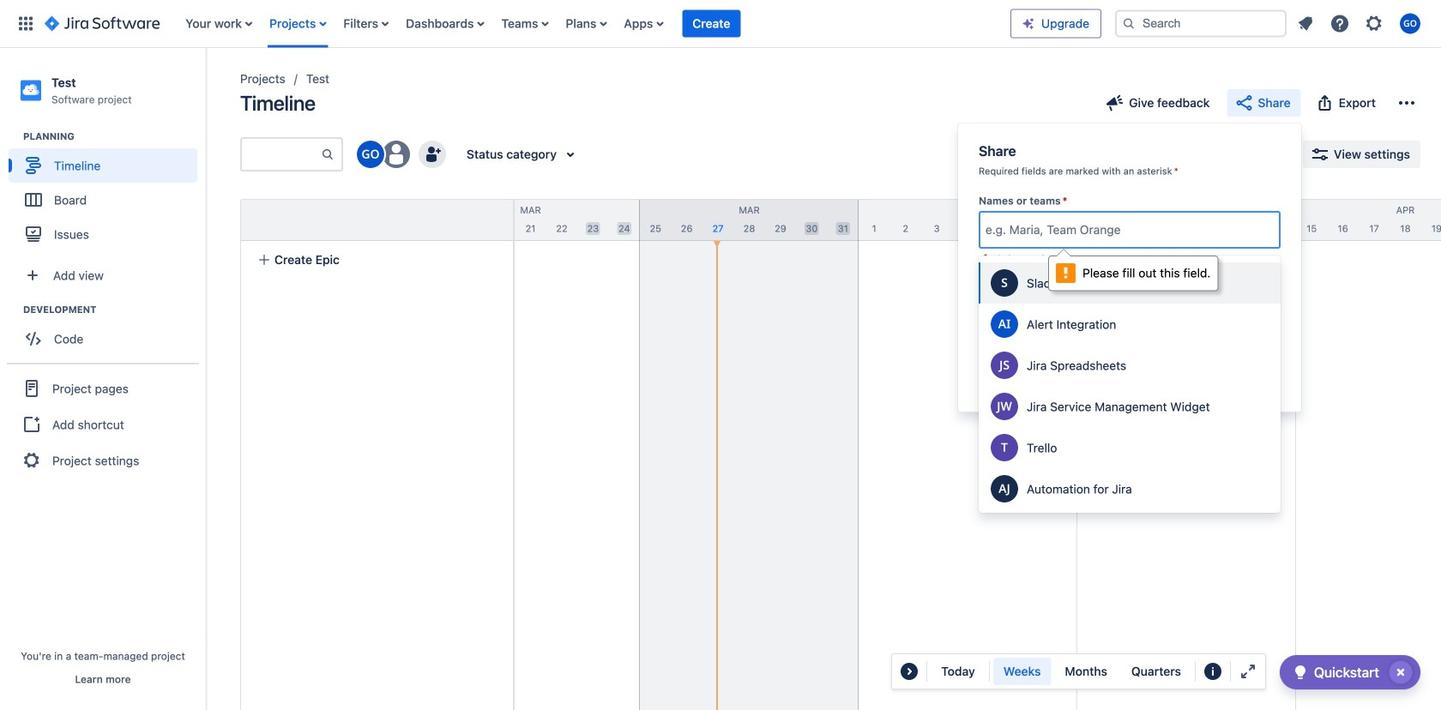 Task type: describe. For each thing, give the bounding box(es) containing it.
notifications image
[[1296, 13, 1317, 34]]

enter full screen image
[[1238, 662, 1259, 682]]

heading for 'development' icon
[[23, 303, 205, 317]]

sidebar navigation image
[[187, 69, 225, 103]]

Search timeline text field
[[242, 139, 321, 170]]

legend image
[[1203, 662, 1224, 682]]

check image
[[1291, 663, 1311, 683]]

search image
[[1123, 17, 1136, 30]]

row group inside the timeline grid
[[240, 199, 513, 241]]

row inside the timeline grid
[[241, 200, 513, 241]]

planning image
[[3, 126, 23, 147]]

Search field
[[1116, 10, 1287, 37]]

3 column header from the left
[[640, 200, 859, 240]]

Anything they should know? text field
[[979, 296, 1281, 361]]

heading for planning icon
[[23, 130, 205, 143]]

timeline grid
[[203, 199, 1442, 711]]

6 column header from the left
[[1297, 200, 1442, 240]]

2 column header from the left
[[421, 200, 640, 240]]

sidebar element
[[0, 48, 206, 711]]

help image
[[1330, 13, 1351, 34]]

4 column header from the left
[[859, 200, 1078, 240]]

0 horizontal spatial list
[[177, 0, 1011, 48]]

export icon image
[[1315, 93, 1336, 113]]



Task type: vqa. For each thing, say whether or not it's contained in the screenshot.
:athletic_shoe: icon
no



Task type: locate. For each thing, give the bounding box(es) containing it.
add people image
[[422, 144, 443, 165]]

0 vertical spatial heading
[[23, 130, 205, 143]]

1 heading from the top
[[23, 130, 205, 143]]

None search field
[[1116, 10, 1287, 37]]

list
[[177, 0, 1011, 48], [1291, 8, 1432, 39]]

your profile and settings image
[[1401, 13, 1421, 34]]

1 column header from the left
[[203, 200, 421, 240]]

row
[[241, 200, 513, 241]]

primary element
[[10, 0, 1011, 48]]

column header
[[203, 200, 421, 240], [421, 200, 640, 240], [640, 200, 859, 240], [859, 200, 1078, 240], [1078, 200, 1297, 240], [1297, 200, 1442, 240]]

jira software image
[[45, 13, 160, 34], [45, 13, 160, 34]]

row group
[[240, 199, 513, 241]]

list item
[[683, 0, 741, 48]]

5 column header from the left
[[1078, 200, 1297, 240]]

group
[[9, 130, 205, 257], [9, 303, 205, 361], [7, 363, 199, 485], [994, 658, 1192, 686]]

1 vertical spatial heading
[[23, 303, 205, 317]]

dismiss quickstart image
[[1388, 659, 1415, 687]]

error image
[[979, 252, 993, 266]]

banner
[[0, 0, 1442, 48]]

development image
[[3, 300, 23, 320]]

settings image
[[1365, 13, 1385, 34]]

1 horizontal spatial list
[[1291, 8, 1432, 39]]

  text field
[[986, 222, 989, 239]]

2 heading from the top
[[23, 303, 205, 317]]

heading
[[23, 130, 205, 143], [23, 303, 205, 317]]

appswitcher icon image
[[15, 13, 36, 34]]



